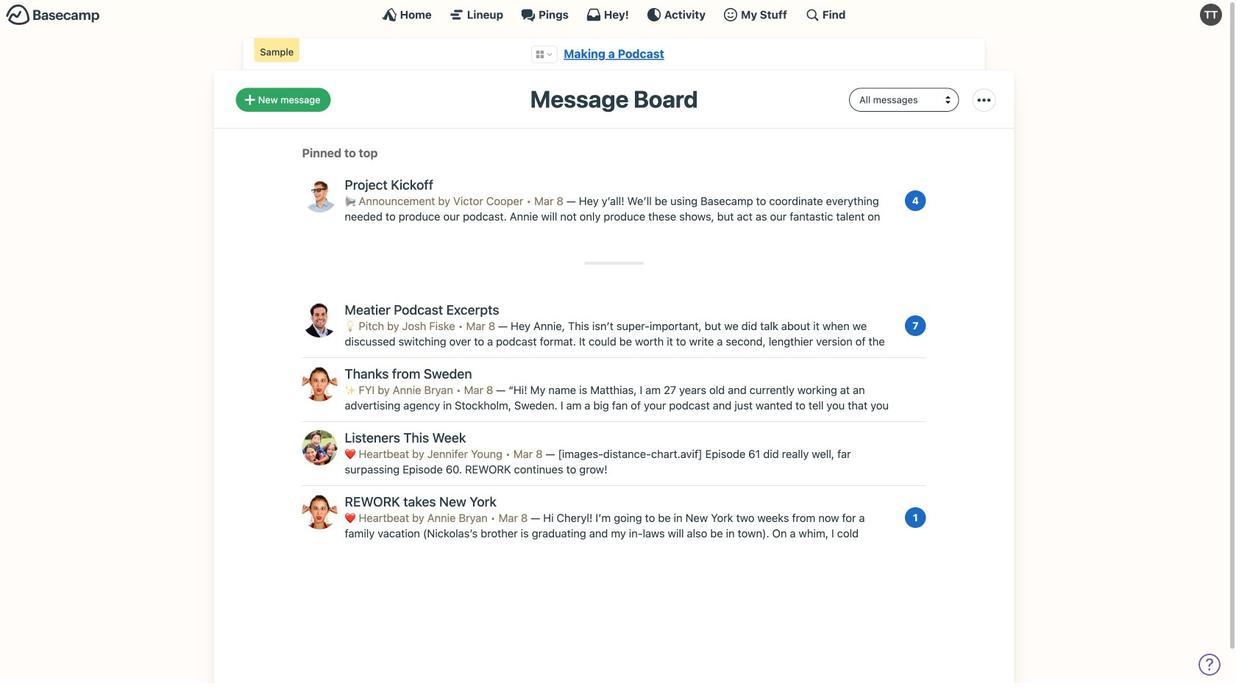 Task type: describe. For each thing, give the bounding box(es) containing it.
annie bryan image
[[302, 495, 337, 530]]

jennifer young image
[[302, 431, 337, 466]]

mar 8 element for annie bryan icon
[[499, 512, 528, 525]]

mar 8 element for josh fiske image
[[466, 320, 495, 333]]

breadcrumb element
[[243, 38, 985, 70]]

mar 8 element for annie bryan image
[[464, 384, 493, 397]]

mar 8 element for the jennifer young icon
[[514, 448, 543, 461]]

main element
[[0, 0, 1228, 29]]



Task type: vqa. For each thing, say whether or not it's contained in the screenshot.
second tue from the right
no



Task type: locate. For each thing, give the bounding box(es) containing it.
switch accounts image
[[6, 4, 100, 26]]

victor cooper image
[[302, 177, 337, 213]]

keyboard shortcut: ⌘ + / image
[[805, 7, 820, 22]]

mar 8 element for the 'victor cooper' image
[[534, 195, 564, 208]]

mar 8 element
[[534, 195, 564, 208], [466, 320, 495, 333], [464, 384, 493, 397], [514, 448, 543, 461], [499, 512, 528, 525]]

terry turtle image
[[1200, 4, 1222, 26]]

josh fiske image
[[302, 302, 337, 338]]

annie bryan image
[[302, 367, 337, 402]]



